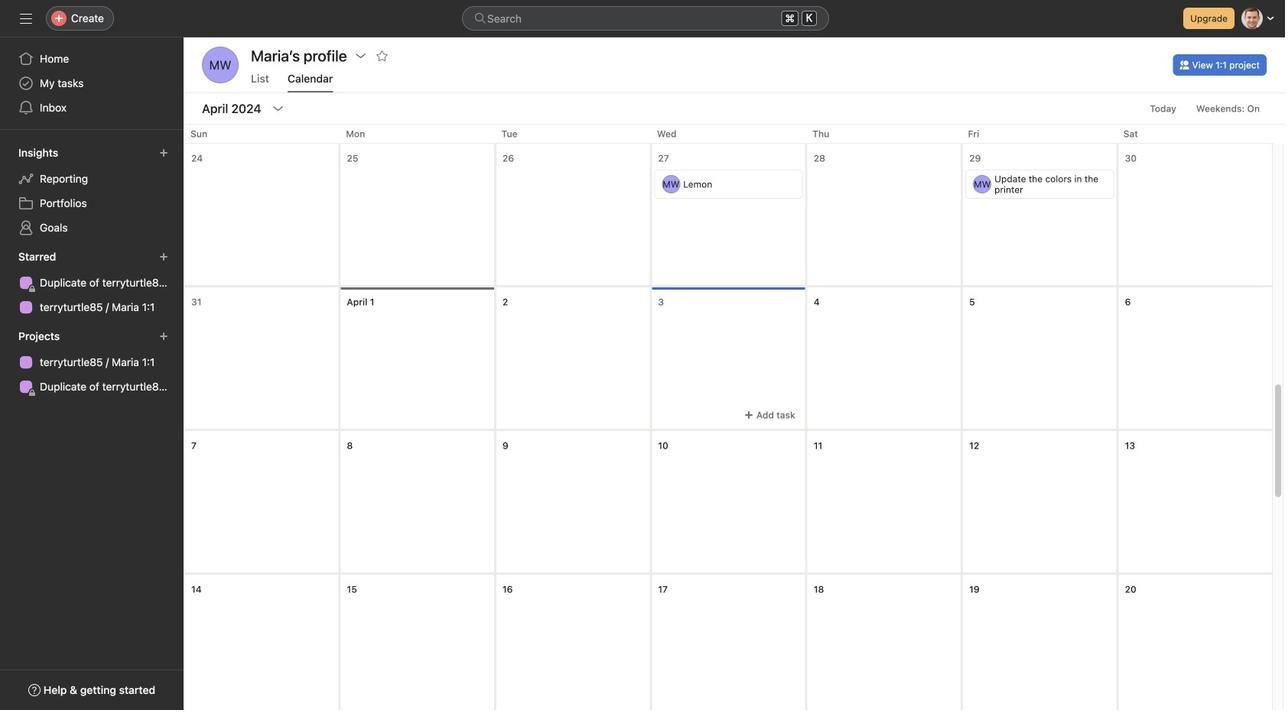 Task type: describe. For each thing, give the bounding box(es) containing it.
new project or portfolio image
[[159, 332, 168, 341]]

starred element
[[0, 243, 184, 323]]

Search tasks, projects, and more text field
[[462, 6, 830, 31]]

hide sidebar image
[[20, 12, 32, 24]]

add items to starred image
[[159, 253, 168, 262]]

add to starred image
[[376, 50, 388, 62]]



Task type: vqa. For each thing, say whether or not it's contained in the screenshot.
plan
no



Task type: locate. For each thing, give the bounding box(es) containing it.
show options image
[[355, 50, 367, 62]]

None field
[[462, 6, 830, 31]]

new insights image
[[159, 148, 168, 158]]

global element
[[0, 37, 184, 129]]

insights element
[[0, 139, 184, 243]]

pick month image
[[272, 103, 284, 115]]

projects element
[[0, 323, 184, 403]]



